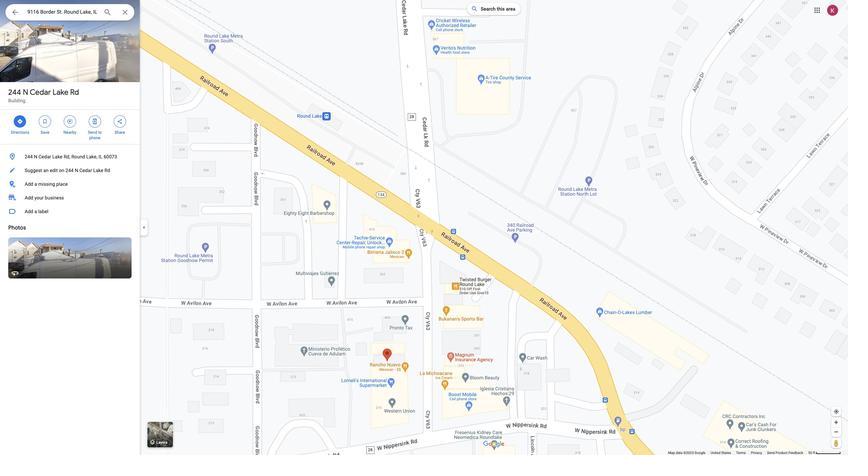 Task type: describe. For each thing, give the bounding box(es) containing it.
united
[[711, 452, 720, 455]]

244 n cedar lake rd, round lake, il 60073
[[25, 154, 117, 160]]

add your business link
[[0, 191, 140, 205]]

show street view coverage image
[[831, 439, 841, 449]]

244 for rd
[[8, 88, 21, 97]]

this
[[497, 6, 505, 12]]

google maps element
[[0, 0, 848, 456]]

search
[[481, 6, 496, 12]]

add a missing place button
[[0, 177, 140, 191]]

share
[[115, 130, 125, 135]]

rd inside 244 n cedar lake rd building
[[70, 88, 79, 97]]

terms
[[736, 452, 746, 455]]

an
[[43, 168, 49, 173]]

google account: kenny nguyen  
(kenny.nguyen@adept.ai) image
[[827, 5, 838, 16]]

add for add your business
[[25, 195, 33, 201]]

your
[[34, 195, 44, 201]]

privacy
[[751, 452, 762, 455]]

50 ft
[[808, 452, 815, 455]]

 search field
[[5, 4, 134, 22]]

phone
[[89, 136, 101, 140]]

photos
[[8, 225, 26, 232]]

edit
[[50, 168, 58, 173]]

none field inside 9116 border st. round lake, il 60073 field
[[27, 8, 98, 16]]

add a missing place
[[25, 182, 68, 187]]

round
[[71, 154, 85, 160]]

a for missing
[[34, 182, 37, 187]]

lake for rd,
[[52, 154, 62, 160]]

2 vertical spatial cedar
[[79, 168, 92, 173]]

united states
[[711, 452, 731, 455]]

save
[[41, 130, 49, 135]]

2 horizontal spatial 244
[[65, 168, 74, 173]]

missing
[[38, 182, 55, 187]]

search this area
[[481, 6, 515, 12]]

lake inside suggest an edit on 244 n cedar lake rd button
[[93, 168, 103, 173]]

244 n cedar lake rd main content
[[0, 0, 140, 456]]

50
[[808, 452, 812, 455]]

244 n cedar lake rd building
[[8, 88, 79, 103]]

area
[[506, 6, 515, 12]]

n for rd,
[[34, 154, 37, 160]]

business
[[45, 195, 64, 201]]

add a label
[[25, 209, 48, 215]]

add your business
[[25, 195, 64, 201]]

terms button
[[736, 451, 746, 456]]

lake for rd
[[53, 88, 68, 97]]

send product feedback button
[[767, 451, 803, 456]]

il
[[99, 154, 102, 160]]

suggest an edit on 244 n cedar lake rd button
[[0, 164, 140, 177]]


[[92, 118, 98, 125]]

place
[[56, 182, 68, 187]]

send for send to phone
[[88, 130, 97, 135]]


[[17, 118, 23, 125]]

states
[[721, 452, 731, 455]]



Task type: locate. For each thing, give the bounding box(es) containing it.
building
[[8, 98, 25, 103]]

244 n cedar lake rd, round lake, il 60073 button
[[0, 150, 140, 164]]

0 vertical spatial cedar
[[30, 88, 51, 97]]

lake,
[[86, 154, 97, 160]]

privacy button
[[751, 451, 762, 456]]

244 for rd,
[[25, 154, 33, 160]]

244 inside 244 n cedar lake rd building
[[8, 88, 21, 97]]

lake left the rd,
[[52, 154, 62, 160]]

add
[[25, 182, 33, 187], [25, 195, 33, 201], [25, 209, 33, 215]]

0 vertical spatial lake
[[53, 88, 68, 97]]

send product feedback
[[767, 452, 803, 455]]

lake inside 244 n cedar lake rd building
[[53, 88, 68, 97]]

cedar for rd,
[[39, 154, 51, 160]]

add left your
[[25, 195, 33, 201]]

0 vertical spatial n
[[23, 88, 28, 97]]

n down round
[[75, 168, 78, 173]]

a inside button
[[34, 182, 37, 187]]

show your location image
[[833, 409, 840, 415]]


[[67, 118, 73, 125]]

9116 Border St. Round Lake, IL 60073 field
[[5, 4, 134, 21]]

feedback
[[788, 452, 803, 455]]

2 vertical spatial lake
[[93, 168, 103, 173]]

cedar up an
[[39, 154, 51, 160]]

footer inside google maps element
[[668, 451, 808, 456]]

add for add a missing place
[[25, 182, 33, 187]]

1 vertical spatial 244
[[25, 154, 33, 160]]

ft
[[813, 452, 815, 455]]

2 horizontal spatial n
[[75, 168, 78, 173]]

add for add a label
[[25, 209, 33, 215]]

1 horizontal spatial n
[[34, 154, 37, 160]]

60073
[[104, 154, 117, 160]]

search this area button
[[467, 3, 521, 15]]

1 vertical spatial send
[[767, 452, 775, 455]]

add down suggest
[[25, 182, 33, 187]]

1 vertical spatial rd
[[104, 168, 110, 173]]

n up suggest
[[34, 154, 37, 160]]

collapse side panel image
[[140, 224, 148, 232]]

actions for 244 n cedar lake rd region
[[0, 110, 140, 144]]

1 vertical spatial add
[[25, 195, 33, 201]]

suggest
[[25, 168, 42, 173]]

directions
[[11, 130, 29, 135]]

rd up 
[[70, 88, 79, 97]]

2 vertical spatial add
[[25, 209, 33, 215]]

a inside "button"
[[34, 209, 37, 215]]

1 horizontal spatial rd
[[104, 168, 110, 173]]

united states button
[[711, 451, 731, 456]]

0 vertical spatial add
[[25, 182, 33, 187]]

1 a from the top
[[34, 182, 37, 187]]

cedar down lake,
[[79, 168, 92, 173]]


[[11, 8, 19, 17]]

nearby
[[63, 130, 76, 135]]

1 vertical spatial n
[[34, 154, 37, 160]]

244 up building
[[8, 88, 21, 97]]

3 add from the top
[[25, 209, 33, 215]]

cedar inside 244 n cedar lake rd building
[[30, 88, 51, 97]]

50 ft button
[[808, 452, 841, 455]]

©2023
[[683, 452, 694, 455]]

footer containing map data ©2023 google
[[668, 451, 808, 456]]

rd inside button
[[104, 168, 110, 173]]

add inside "button"
[[25, 209, 33, 215]]

244 up suggest
[[25, 154, 33, 160]]

0 horizontal spatial rd
[[70, 88, 79, 97]]

footer
[[668, 451, 808, 456]]

0 vertical spatial 244
[[8, 88, 21, 97]]

lake down "il"
[[93, 168, 103, 173]]


[[117, 118, 123, 125]]

0 vertical spatial rd
[[70, 88, 79, 97]]

to
[[98, 130, 102, 135]]

layers
[[157, 441, 168, 446]]

n for rd
[[23, 88, 28, 97]]

0 horizontal spatial n
[[23, 88, 28, 97]]

add left label
[[25, 209, 33, 215]]

send up phone
[[88, 130, 97, 135]]

n
[[23, 88, 28, 97], [34, 154, 37, 160], [75, 168, 78, 173]]

244
[[8, 88, 21, 97], [25, 154, 33, 160], [65, 168, 74, 173]]

send for send product feedback
[[767, 452, 775, 455]]

a
[[34, 182, 37, 187], [34, 209, 37, 215]]

2 add from the top
[[25, 195, 33, 201]]

on
[[59, 168, 64, 173]]

map data ©2023 google
[[668, 452, 705, 455]]

1 horizontal spatial send
[[767, 452, 775, 455]]

1 horizontal spatial 244
[[25, 154, 33, 160]]


[[42, 118, 48, 125]]

0 vertical spatial a
[[34, 182, 37, 187]]

lake
[[53, 88, 68, 97], [52, 154, 62, 160], [93, 168, 103, 173]]

cedar
[[30, 88, 51, 97], [39, 154, 51, 160], [79, 168, 92, 173]]

1 add from the top
[[25, 182, 33, 187]]

lake up 
[[53, 88, 68, 97]]

None field
[[27, 8, 98, 16]]

0 vertical spatial send
[[88, 130, 97, 135]]

a left label
[[34, 209, 37, 215]]

n up building
[[23, 88, 28, 97]]

rd down 60073
[[104, 168, 110, 173]]

rd
[[70, 88, 79, 97], [104, 168, 110, 173]]

map
[[668, 452, 675, 455]]

send inside button
[[767, 452, 775, 455]]

244 right the on
[[65, 168, 74, 173]]

data
[[676, 452, 683, 455]]

1 vertical spatial a
[[34, 209, 37, 215]]

n inside 244 n cedar lake rd building
[[23, 88, 28, 97]]

suggest an edit on 244 n cedar lake rd
[[25, 168, 110, 173]]

label
[[38, 209, 48, 215]]

rd,
[[64, 154, 70, 160]]

a left missing
[[34, 182, 37, 187]]

1 vertical spatial lake
[[52, 154, 62, 160]]

0 horizontal spatial send
[[88, 130, 97, 135]]

add inside button
[[25, 182, 33, 187]]

2 a from the top
[[34, 209, 37, 215]]

a for label
[[34, 209, 37, 215]]

 button
[[5, 4, 25, 22]]

google
[[695, 452, 705, 455]]

cedar for rd
[[30, 88, 51, 97]]

lake inside 244 n cedar lake rd, round lake, il 60073 button
[[52, 154, 62, 160]]

send
[[88, 130, 97, 135], [767, 452, 775, 455]]

send to phone
[[88, 130, 102, 140]]

product
[[776, 452, 788, 455]]

zoom out image
[[834, 430, 839, 435]]

cedar up 
[[30, 88, 51, 97]]

2 vertical spatial n
[[75, 168, 78, 173]]

zoom in image
[[834, 420, 839, 426]]

1 vertical spatial cedar
[[39, 154, 51, 160]]

2 vertical spatial 244
[[65, 168, 74, 173]]

add a label button
[[0, 205, 140, 219]]

0 horizontal spatial 244
[[8, 88, 21, 97]]

send inside send to phone
[[88, 130, 97, 135]]

send left "product"
[[767, 452, 775, 455]]



Task type: vqa. For each thing, say whether or not it's contained in the screenshot.


